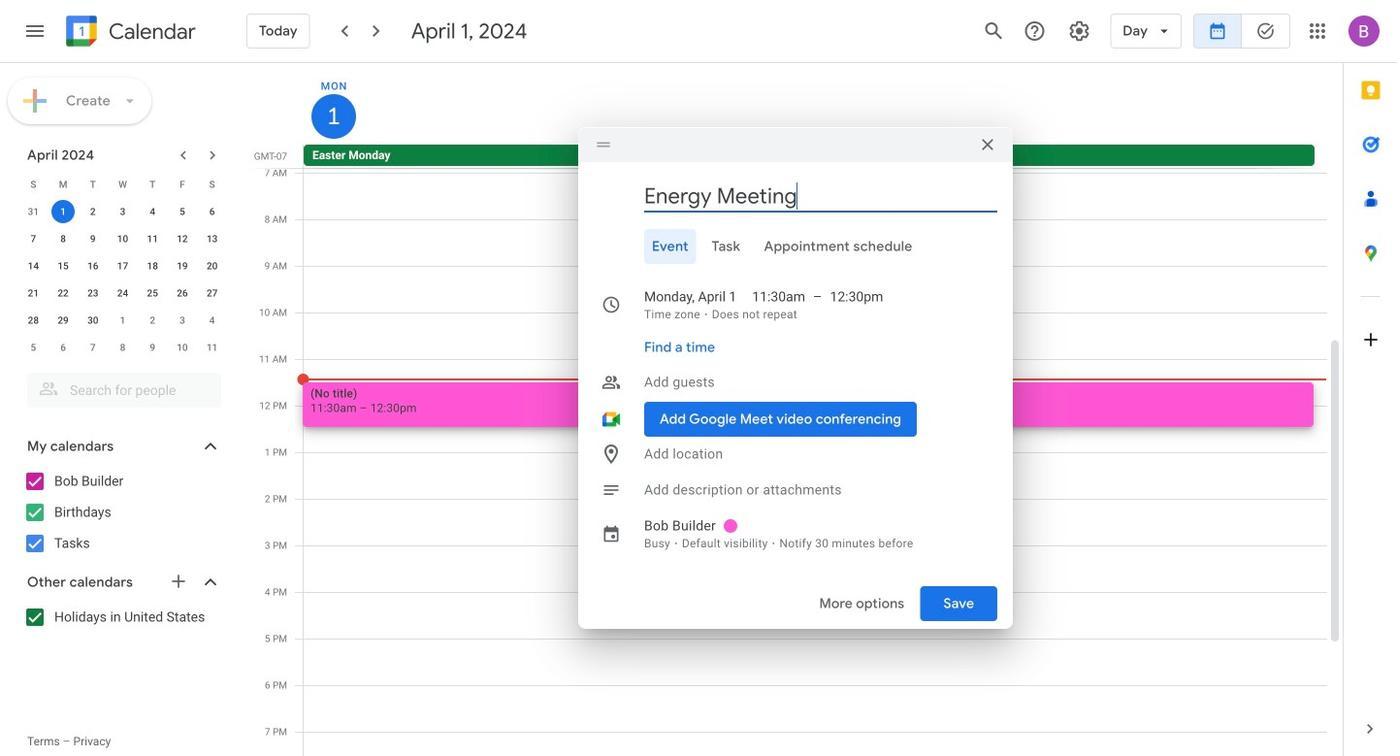 Task type: locate. For each thing, give the bounding box(es) containing it.
cell inside april 2024 grid
[[48, 198, 78, 225]]

cell
[[48, 198, 78, 225]]

9 element
[[81, 227, 105, 250]]

11 element
[[141, 227, 164, 250]]

13 element
[[201, 227, 224, 250]]

row group
[[18, 198, 227, 361]]

heading
[[105, 20, 196, 43]]

0 horizontal spatial tab list
[[594, 229, 998, 264]]

row down 10 element in the top of the page
[[18, 252, 227, 280]]

Search for people text field
[[39, 373, 210, 408]]

row up 10 element in the top of the page
[[18, 198, 227, 225]]

23 element
[[81, 282, 105, 305]]

heading inside calendar element
[[105, 20, 196, 43]]

monday, april 1, today element
[[312, 94, 356, 139]]

april 2024 grid
[[18, 171, 227, 361]]

1, today element
[[52, 200, 75, 223]]

22 element
[[52, 282, 75, 305]]

row down 17 "element"
[[18, 280, 227, 307]]

row up 17 "element"
[[18, 225, 227, 252]]

14 element
[[22, 254, 45, 278]]

6 element
[[201, 200, 224, 223]]

my calendars list
[[4, 466, 241, 559]]

25 element
[[141, 282, 164, 305]]

8 element
[[52, 227, 75, 250]]

2 element
[[81, 200, 105, 223]]

row
[[295, 145, 1344, 168], [18, 171, 227, 198], [18, 198, 227, 225], [18, 225, 227, 252], [18, 252, 227, 280], [18, 280, 227, 307], [18, 307, 227, 334], [18, 334, 227, 361]]

24 element
[[111, 282, 134, 305]]

17 element
[[111, 254, 134, 278]]

10 element
[[111, 227, 134, 250]]

tab list
[[1345, 63, 1398, 702], [594, 229, 998, 264]]

5 element
[[171, 200, 194, 223]]

grid
[[249, 63, 1344, 756]]

row down may 1 element
[[18, 334, 227, 361]]

may 6 element
[[52, 336, 75, 359]]

Add title text field
[[645, 182, 998, 211]]

None search field
[[0, 365, 241, 408]]

may 7 element
[[81, 336, 105, 359]]

3 element
[[111, 200, 134, 223]]

may 5 element
[[22, 336, 45, 359]]

20 element
[[201, 254, 224, 278]]

may 8 element
[[111, 336, 134, 359]]

row down 24 element
[[18, 307, 227, 334]]



Task type: describe. For each thing, give the bounding box(es) containing it.
27 element
[[201, 282, 224, 305]]

may 2 element
[[141, 309, 164, 332]]

21 element
[[22, 282, 45, 305]]

may 1 element
[[111, 309, 134, 332]]

march 31 element
[[22, 200, 45, 223]]

7 element
[[22, 227, 45, 250]]

may 11 element
[[201, 336, 224, 359]]

29 element
[[52, 309, 75, 332]]

calendar element
[[62, 12, 196, 54]]

4 element
[[141, 200, 164, 223]]

19 element
[[171, 254, 194, 278]]

may 3 element
[[171, 309, 194, 332]]

add other calendars image
[[169, 572, 188, 591]]

12 element
[[171, 227, 194, 250]]

row up add title text box
[[295, 145, 1344, 168]]

26 element
[[171, 282, 194, 305]]

30 element
[[81, 309, 105, 332]]

main drawer image
[[23, 19, 47, 43]]

15 element
[[52, 254, 75, 278]]

to element
[[814, 287, 823, 307]]

16 element
[[81, 254, 105, 278]]

28 element
[[22, 309, 45, 332]]

may 10 element
[[171, 336, 194, 359]]

1 horizontal spatial tab list
[[1345, 63, 1398, 702]]

row up the '3' element
[[18, 171, 227, 198]]

may 9 element
[[141, 336, 164, 359]]

18 element
[[141, 254, 164, 278]]

settings menu image
[[1068, 19, 1091, 43]]

may 4 element
[[201, 309, 224, 332]]



Task type: vqa. For each thing, say whether or not it's contained in the screenshot.
Wed 6
no



